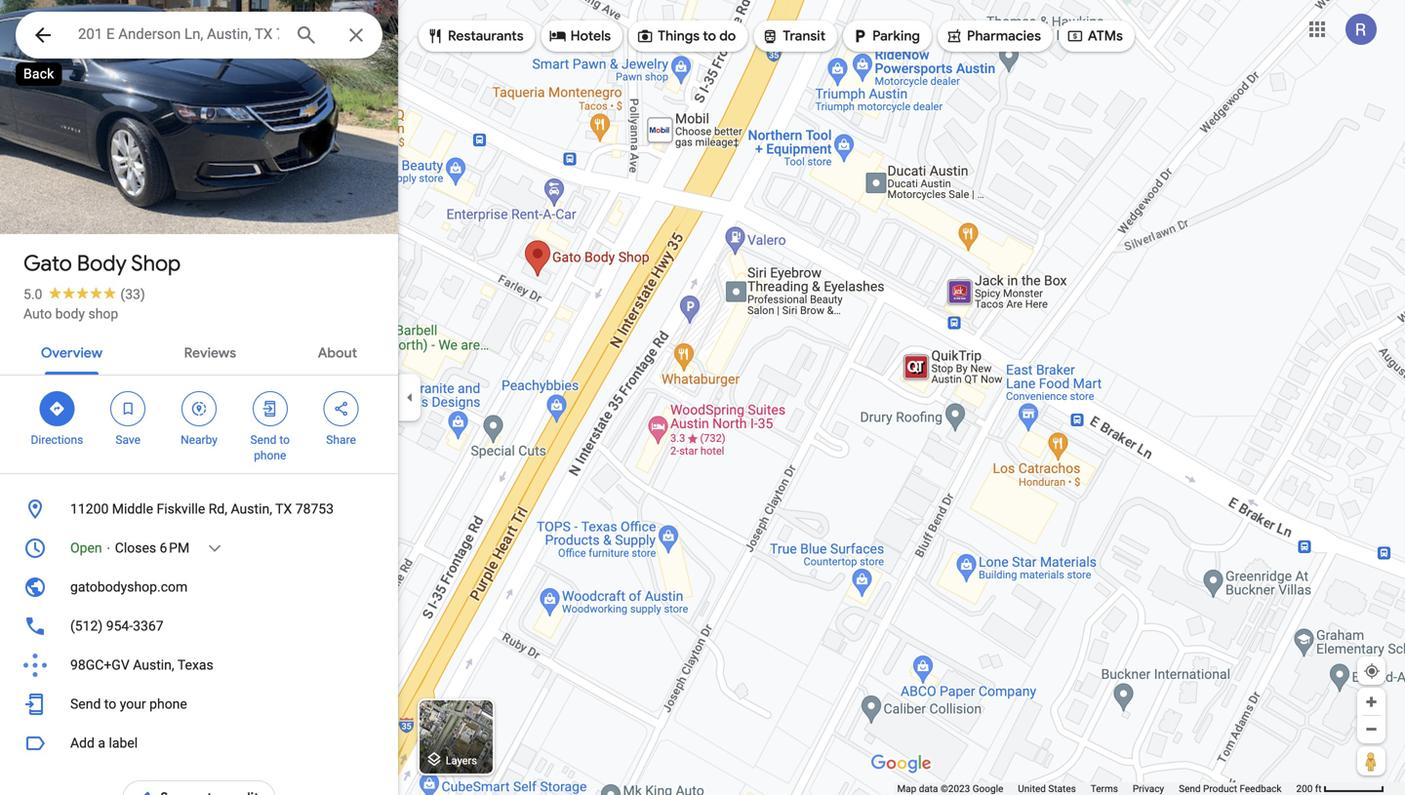 Task type: describe. For each thing, give the bounding box(es) containing it.

[[946, 25, 963, 47]]

map data ©2023 google
[[897, 783, 1004, 795]]

zoom in image
[[1364, 695, 1379, 709]]

5.0 stars image
[[42, 286, 120, 299]]

98gc+gv
[[70, 657, 130, 673]]

 transit
[[761, 25, 826, 47]]

11200 middle fiskville rd, austin, tx 78753
[[70, 501, 334, 517]]

privacy button
[[1133, 783, 1164, 795]]


[[190, 398, 208, 420]]


[[636, 25, 654, 47]]

phone inside send to phone
[[254, 449, 286, 463]]

©2023
[[941, 783, 970, 795]]

0 vertical spatial austin,
[[231, 501, 272, 517]]

add a label button
[[0, 724, 398, 763]]


[[48, 398, 66, 420]]

body
[[55, 306, 85, 322]]

tx
[[275, 501, 292, 517]]

atms
[[1088, 27, 1123, 45]]

share
[[326, 433, 356, 447]]

google
[[973, 783, 1004, 795]]

reviews button
[[168, 328, 252, 375]]

states
[[1049, 783, 1076, 795]]

nearby
[[181, 433, 218, 447]]

actions for gato body shop region
[[0, 376, 398, 473]]

add a label
[[70, 735, 138, 751]]

show open hours for the week image
[[206, 540, 224, 557]]

(33)
[[120, 286, 145, 303]]

send product feedback button
[[1179, 783, 1282, 795]]


[[119, 398, 137, 420]]


[[549, 25, 567, 47]]

united states
[[1018, 783, 1076, 795]]

hours image
[[23, 537, 47, 560]]

show street view coverage image
[[1357, 747, 1386, 776]]

photos
[[71, 193, 119, 212]]

closes
[[115, 540, 156, 556]]

directions
[[31, 433, 83, 447]]

ft
[[1315, 783, 1322, 795]]

about button
[[302, 328, 373, 375]]

terms
[[1091, 783, 1118, 795]]

information for gato body shop region
[[0, 490, 398, 724]]

(512) 954-3367
[[70, 618, 164, 634]]

zoom out image
[[1364, 722, 1379, 737]]


[[332, 398, 350, 420]]

954-
[[106, 618, 133, 634]]

parking
[[873, 27, 920, 45]]

98gc+gv austin, texas button
[[0, 646, 398, 685]]

201 E Anderson Ln, Austin, TX 78752 field
[[16, 12, 383, 59]]

show your location image
[[1363, 663, 1381, 680]]

feedback
[[1240, 783, 1282, 795]]

gatobodyshop.com
[[70, 579, 188, 595]]

 search field
[[16, 12, 383, 62]]

body
[[77, 250, 127, 277]]

map
[[897, 783, 917, 795]]

transit
[[783, 27, 826, 45]]

to inside  things to do
[[703, 27, 716, 45]]

shop
[[88, 306, 118, 322]]

200 ft button
[[1296, 783, 1385, 795]]

layers
[[446, 755, 477, 767]]

data
[[919, 783, 938, 795]]

open
[[70, 540, 102, 556]]

11200
[[70, 501, 109, 517]]


[[31, 21, 55, 49]]

3367
[[133, 618, 164, 634]]

⋅
[[105, 540, 112, 556]]

phone inside button
[[149, 696, 187, 712]]

reviews
[[184, 344, 236, 362]]

hotels
[[571, 27, 611, 45]]

send for send to your phone
[[70, 696, 101, 712]]

gato body shop main content
[[0, 0, 398, 795]]


[[761, 25, 779, 47]]

product
[[1203, 783, 1237, 795]]

overview button
[[25, 328, 118, 375]]

gatobodyshop.com link
[[0, 568, 398, 607]]

google maps element
[[0, 0, 1405, 795]]



Task type: vqa. For each thing, say whether or not it's contained in the screenshot.
"Passenger assistance" Button
no



Task type: locate. For each thing, give the bounding box(es) containing it.
tab list inside "google maps" element
[[0, 328, 398, 375]]

2 vertical spatial to
[[104, 696, 116, 712]]

phone down 
[[254, 449, 286, 463]]

5.0
[[23, 286, 42, 303]]

0 vertical spatial to
[[703, 27, 716, 45]]

11200 middle fiskville rd, austin, tx 78753 button
[[0, 490, 398, 529]]

 parking
[[851, 25, 920, 47]]

your
[[120, 696, 146, 712]]

None field
[[78, 22, 279, 46]]

rd,
[[209, 501, 227, 517]]

 button
[[16, 12, 70, 62]]

to
[[703, 27, 716, 45], [279, 433, 290, 447], [104, 696, 116, 712]]

do
[[719, 27, 736, 45]]

0 horizontal spatial phone
[[149, 696, 187, 712]]

(512)
[[70, 618, 103, 634]]

privacy
[[1133, 783, 1164, 795]]

2 horizontal spatial to
[[703, 27, 716, 45]]

0 vertical spatial send
[[250, 433, 277, 447]]

austin,
[[231, 501, 272, 517], [133, 657, 174, 673]]

auto body shop
[[23, 306, 118, 322]]

send down 
[[250, 433, 277, 447]]

overview
[[41, 344, 102, 362]]

19 photos button
[[15, 185, 127, 220]]


[[426, 25, 444, 47]]

send to your phone button
[[0, 685, 398, 724]]


[[851, 25, 869, 47]]

austin, left tx
[[231, 501, 272, 517]]

0 vertical spatial phone
[[254, 449, 286, 463]]

 hotels
[[549, 25, 611, 47]]

things
[[658, 27, 700, 45]]

footer containing map data ©2023 google
[[897, 783, 1296, 795]]

to inside the send to your phone button
[[104, 696, 116, 712]]

200
[[1296, 783, 1313, 795]]

2 vertical spatial send
[[1179, 783, 1201, 795]]

middle
[[112, 501, 153, 517]]

2 horizontal spatial send
[[1179, 783, 1201, 795]]

to left do
[[703, 27, 716, 45]]

photo of gato body shop image
[[0, 0, 398, 266]]

 restaurants
[[426, 25, 524, 47]]

200 ft
[[1296, 783, 1322, 795]]

to inside send to phone
[[279, 433, 290, 447]]


[[1067, 25, 1084, 47]]

78753
[[295, 501, 334, 517]]

1 horizontal spatial austin,
[[231, 501, 272, 517]]

send inside button
[[1179, 783, 1201, 795]]

none field inside 201 e anderson ln, austin, tx 78752 field
[[78, 22, 279, 46]]

1 vertical spatial phone
[[149, 696, 187, 712]]

98gc+gv austin, texas
[[70, 657, 213, 673]]

a
[[98, 735, 105, 751]]

19 photos
[[50, 193, 119, 212]]

send for send product feedback
[[1179, 783, 1201, 795]]

pharmacies
[[967, 27, 1041, 45]]

open ⋅ closes 6 pm
[[70, 540, 190, 556]]

save
[[116, 433, 141, 447]]

united
[[1018, 783, 1046, 795]]

restaurants
[[448, 27, 524, 45]]

 pharmacies
[[946, 25, 1041, 47]]

 things to do
[[636, 25, 736, 47]]

auto
[[23, 306, 52, 322]]

phone right your
[[149, 696, 187, 712]]

terms button
[[1091, 783, 1118, 795]]

1 vertical spatial to
[[279, 433, 290, 447]]

0 horizontal spatial send
[[70, 696, 101, 712]]

google account: ruby anderson  
(rubyanndersson@gmail.com) image
[[1346, 14, 1377, 45]]

united states button
[[1018, 783, 1076, 795]]

send inside button
[[70, 696, 101, 712]]

1 vertical spatial austin,
[[133, 657, 174, 673]]

gato body shop
[[23, 250, 181, 277]]

gato
[[23, 250, 72, 277]]

send to your phone
[[70, 696, 187, 712]]

texas
[[177, 657, 213, 673]]

to left your
[[104, 696, 116, 712]]

fiskville
[[157, 501, 205, 517]]

1 horizontal spatial to
[[279, 433, 290, 447]]

send for send to phone
[[250, 433, 277, 447]]

tab list
[[0, 328, 398, 375]]

austin, down 3367
[[133, 657, 174, 673]]

0 horizontal spatial to
[[104, 696, 116, 712]]

1 horizontal spatial phone
[[254, 449, 286, 463]]

footer inside "google maps" element
[[897, 783, 1296, 795]]


[[261, 398, 279, 420]]

send product feedback
[[1179, 783, 1282, 795]]

footer
[[897, 783, 1296, 795]]

about
[[318, 344, 357, 362]]

1 horizontal spatial send
[[250, 433, 277, 447]]

to for send to your phone
[[104, 696, 116, 712]]

send left product
[[1179, 783, 1201, 795]]

0 horizontal spatial austin,
[[133, 657, 174, 673]]

send to phone
[[250, 433, 290, 463]]

shop
[[131, 250, 181, 277]]

19
[[50, 193, 67, 212]]

tab list containing overview
[[0, 328, 398, 375]]

collapse side panel image
[[399, 387, 421, 408]]

add
[[70, 735, 95, 751]]

to left share
[[279, 433, 290, 447]]

 atms
[[1067, 25, 1123, 47]]

send inside send to phone
[[250, 433, 277, 447]]

send
[[250, 433, 277, 447], [70, 696, 101, 712], [1179, 783, 1201, 795]]

phone
[[254, 449, 286, 463], [149, 696, 187, 712]]

33 reviews element
[[120, 286, 145, 303]]

1 vertical spatial send
[[70, 696, 101, 712]]

to for send to phone
[[279, 433, 290, 447]]

send up add
[[70, 696, 101, 712]]

6 pm
[[160, 540, 190, 556]]

(512) 954-3367 button
[[0, 607, 398, 646]]

label
[[109, 735, 138, 751]]



